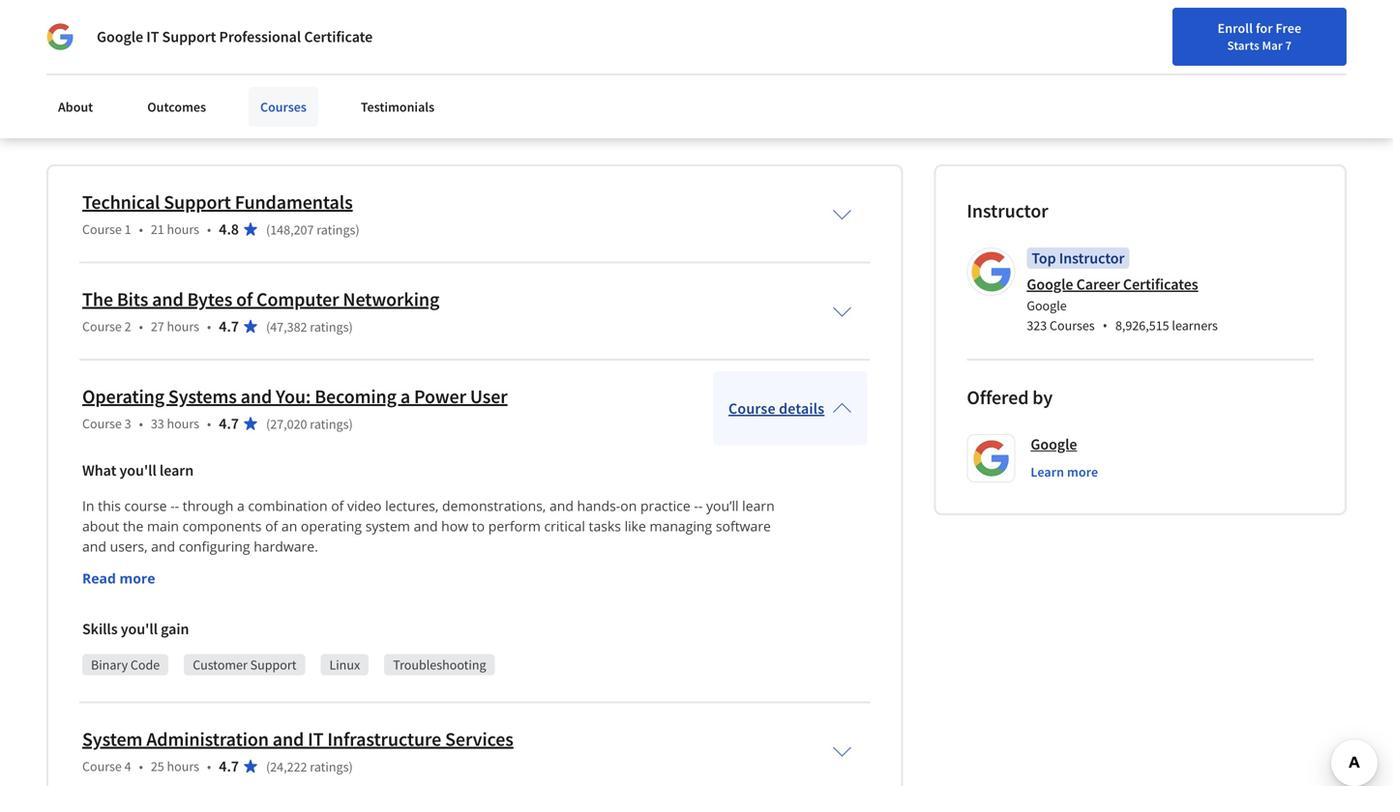 Task type: describe. For each thing, give the bounding box(es) containing it.
4.8
[[219, 220, 239, 239]]

and down windows
[[457, 44, 482, 63]]

that
[[181, 82, 207, 102]]

about
[[82, 518, 119, 536]]

1 horizontal spatial of
[[265, 518, 278, 536]]

concrete
[[86, 82, 142, 102]]

( for administration
[[266, 759, 270, 777]]

operating systems and you: becoming a power user
[[82, 385, 508, 409]]

27
[[151, 318, 164, 336]]

find your new career
[[1116, 22, 1238, 40]]

the bits and bytes of computer networking
[[82, 288, 440, 312]]

operating inside in this course -- through a combination of video lectures, demonstrations, and hands-on practice -- you'll learn about the main components of an operating system and how to perform critical tasks like managing software and users, and configuring hardware.
[[301, 518, 362, 536]]

starts
[[1228, 38, 1260, 53]]

certificates
[[1124, 275, 1199, 294]]

the bits and bytes of computer networking link
[[82, 288, 440, 312]]

1 vertical spatial it
[[308, 728, 324, 752]]

2
[[124, 318, 131, 336]]

course 1 • 21 hours •
[[82, 221, 211, 238]]

binary
[[91, 657, 128, 674]]

this
[[98, 497, 121, 516]]

software
[[716, 518, 771, 536]]

right
[[392, 82, 423, 102]]

managing
[[650, 518, 713, 536]]

career for new
[[1200, 22, 1238, 40]]

) for the bits and bytes of computer networking
[[349, 319, 353, 336]]

( for support
[[266, 221, 270, 239]]

course 3 • 33 hours •
[[82, 415, 211, 433]]

join for free
[[1308, 25, 1383, 42]]

( for bits
[[266, 319, 270, 336]]

and down main
[[151, 538, 175, 556]]

the
[[123, 518, 144, 536]]

administration,
[[101, 44, 201, 63]]

join for free link
[[1303, 15, 1388, 52]]

) for operating systems and you: becoming a power user
[[349, 416, 353, 433]]

more inside button
[[120, 570, 155, 588]]

bits
[[117, 288, 148, 312]]

perform
[[489, 518, 541, 536]]

course inside dropdown button
[[729, 399, 776, 419]]

• down bytes
[[207, 318, 211, 336]]

lectures,
[[385, 497, 439, 516]]

by
[[1033, 386, 1053, 410]]

support for technical
[[164, 190, 231, 215]]

ratings for bits
[[310, 319, 349, 336]]

technical support fundamentals link
[[82, 190, 353, 215]]

hours for support
[[167, 221, 199, 238]]

you'll
[[707, 497, 739, 516]]

google image
[[46, 23, 74, 50]]

technical support fundamentals
[[82, 190, 353, 215]]

course details
[[729, 399, 825, 419]]

you:
[[276, 385, 311, 409]]

4.7 for bits
[[219, 317, 239, 337]]

systems
[[168, 385, 237, 409]]

1
[[124, 221, 131, 238]]

learn inside in this course -- through a combination of video lectures, demonstrations, and hands-on practice -- you'll learn about the main components of an operating system and how to perform critical tasks like managing software and users, and configuring hardware.
[[743, 497, 775, 516]]

support for customer
[[250, 657, 297, 674]]

4.7 for systems
[[219, 415, 239, 434]]

( 27,020 ratings )
[[266, 416, 353, 433]]

video
[[348, 497, 382, 516]]

and up critical
[[550, 497, 574, 516]]

and down cloud
[[350, 44, 375, 63]]

free for enroll for free starts mar 7
[[1276, 19, 1302, 37]]

google link
[[1031, 435, 1078, 455]]

and up 24,222 at the left bottom
[[273, 728, 304, 752]]

instructor inside top instructor google career certificates google 323 courses • 8,926,515 learners
[[1060, 249, 1125, 268]]

0 horizontal spatial courses
[[260, 98, 307, 116]]

• inside top instructor google career certificates google 323 courses • 8,926,515 learners
[[1103, 317, 1108, 335]]

infrastructure
[[328, 728, 442, 752]]

system administration and it infrastructure services link
[[82, 728, 514, 752]]

encryption
[[204, 44, 274, 63]]

7
[[1286, 38, 1293, 53]]

course details button
[[713, 372, 868, 446]]

customer
[[193, 657, 248, 674]]

technical
[[82, 190, 160, 215]]

course 4 • 25 hours •
[[82, 759, 211, 776]]

a inside in this course -- through a combination of video lectures, demonstrations, and hands-on practice -- you'll learn about the main components of an operating system and how to perform critical tasks like managing software and users, and configuring hardware.
[[237, 497, 245, 516]]

testimonials
[[361, 98, 435, 116]]

to
[[472, 518, 485, 536]]

on
[[621, 497, 637, 516]]

networking
[[343, 288, 440, 312]]

3 - from the left
[[694, 497, 699, 516]]

) for technical support fundamentals
[[356, 221, 360, 239]]

for for join
[[1337, 25, 1354, 42]]

enroll for free starts mar 7
[[1218, 19, 1302, 53]]

( 148,207 ratings )
[[266, 221, 360, 239]]

top instructor google career certificates google 323 courses • 8,926,515 learners
[[1027, 249, 1219, 335]]

course for system administration and it infrastructure services
[[82, 759, 122, 776]]

system
[[82, 728, 143, 752]]

cloud
[[332, 21, 368, 40]]

customer support
[[193, 657, 297, 674]]

google it support professional certificate
[[97, 27, 373, 46]]

google learn more
[[1031, 435, 1099, 481]]

more inside google learn more
[[1068, 464, 1099, 481]]

free for join for free
[[1357, 25, 1383, 42]]

0 vertical spatial support
[[162, 27, 216, 46]]

operating inside network protocols, cloud computing, windows operating system, linux command line, systems administration, encryption algorithms and techniques, and more.
[[510, 21, 573, 40]]

1 - from the left
[[170, 497, 175, 516]]

47,382
[[270, 319, 307, 336]]

critical
[[544, 518, 586, 536]]

career for google
[[1077, 275, 1121, 294]]

system administration and it infrastructure services
[[82, 728, 514, 752]]

hours for systems
[[167, 415, 199, 433]]

• right 4
[[139, 759, 143, 776]]

3
[[124, 415, 131, 433]]

log in link
[[1247, 19, 1301, 43]]

line,
[[736, 21, 763, 40]]

will
[[119, 21, 144, 40]]

find
[[1116, 22, 1141, 40]]

2 - from the left
[[175, 497, 179, 516]]

through
[[183, 497, 234, 516]]

skills you'll gain
[[82, 620, 189, 640]]

your skills will include:
[[46, 21, 205, 40]]

about
[[58, 98, 93, 116]]



Task type: locate. For each thing, give the bounding box(es) containing it.
free right join
[[1357, 25, 1383, 42]]

how
[[442, 518, 469, 536]]

323
[[1027, 317, 1048, 335]]

1 horizontal spatial instructor
[[1060, 249, 1125, 268]]

4.7 down the systems
[[219, 415, 239, 434]]

0 horizontal spatial instructor
[[967, 199, 1049, 223]]

0 vertical spatial instructor
[[967, 199, 1049, 223]]

for up mar
[[1257, 19, 1274, 37]]

1 ( from the top
[[266, 221, 270, 239]]

• right "3"
[[139, 415, 143, 433]]

0 horizontal spatial it
[[146, 27, 159, 46]]

• left 8,926,515
[[1103, 317, 1108, 335]]

about link
[[46, 87, 105, 127]]

operating down "video"
[[301, 518, 362, 536]]

0 horizontal spatial learn
[[46, 82, 83, 102]]

in inside in this course -- through a combination of video lectures, demonstrations, and hands-on practice -- you'll learn about the main components of an operating system and how to perform critical tasks like managing software and users, and configuring hardware.
[[82, 497, 94, 516]]

and up 27
[[152, 288, 184, 312]]

testimonials link
[[349, 87, 446, 127]]

4.7 down bytes
[[219, 317, 239, 337]]

google inside google learn more
[[1031, 435, 1078, 455]]

skills left the that on the left top
[[145, 82, 178, 102]]

system,
[[576, 21, 625, 40]]

courses right 323
[[1050, 317, 1095, 335]]

( 47,382 ratings )
[[266, 319, 353, 336]]

and down lectures,
[[414, 518, 438, 536]]

hours right 25
[[167, 759, 199, 776]]

your
[[1144, 22, 1170, 40]]

operating systems and you: becoming a power user link
[[82, 385, 508, 409]]

join
[[1308, 25, 1334, 42]]

ratings right 148,207
[[317, 221, 356, 239]]

hours right 27
[[167, 318, 199, 336]]

-
[[170, 497, 175, 516], [175, 497, 179, 516], [694, 497, 699, 516], [699, 497, 703, 516]]

learn down google link
[[1031, 464, 1065, 481]]

ratings right 47,382
[[310, 319, 349, 336]]

4 - from the left
[[699, 497, 703, 516]]

2 hours from the top
[[167, 318, 199, 336]]

• right '1'
[[139, 221, 143, 238]]

log
[[1257, 22, 1278, 40]]

1 horizontal spatial career
[[1200, 22, 1238, 40]]

combination
[[248, 497, 328, 516]]

ratings down becoming
[[310, 416, 349, 433]]

courses link
[[249, 87, 318, 127]]

support
[[162, 27, 216, 46], [164, 190, 231, 215], [250, 657, 297, 674]]

1 vertical spatial learn
[[1031, 464, 1065, 481]]

• left 4.8
[[207, 221, 211, 238]]

1 horizontal spatial learn
[[743, 497, 775, 516]]

0 horizontal spatial operating
[[301, 518, 362, 536]]

2 vertical spatial of
[[265, 518, 278, 536]]

0 vertical spatial in
[[1280, 22, 1291, 40]]

in left this
[[82, 497, 94, 516]]

1 vertical spatial a
[[237, 497, 245, 516]]

protocols,
[[264, 21, 328, 40]]

ratings for administration
[[310, 759, 349, 777]]

0 vertical spatial linux
[[629, 21, 664, 40]]

a left power
[[401, 385, 410, 409]]

1 vertical spatial operating
[[301, 518, 362, 536]]

learn more button
[[1031, 463, 1099, 482]]

0 horizontal spatial learn
[[160, 461, 194, 481]]

you'll
[[120, 461, 157, 481], [121, 620, 158, 640]]

1 horizontal spatial learn
[[1031, 464, 1065, 481]]

course 2 • 27 hours •
[[82, 318, 211, 336]]

learn
[[46, 82, 83, 102], [1031, 464, 1065, 481]]

4
[[124, 759, 131, 776]]

you'll left gain
[[121, 620, 158, 640]]

and down 'about'
[[82, 538, 106, 556]]

course left 2 at top
[[82, 318, 122, 336]]

3 4.7 from the top
[[219, 758, 239, 777]]

free up 7
[[1276, 19, 1302, 37]]

for for enroll
[[1257, 19, 1274, 37]]

0 horizontal spatial career
[[1077, 275, 1121, 294]]

in right log
[[1280, 22, 1291, 40]]

course left 4
[[82, 759, 122, 776]]

0 horizontal spatial a
[[237, 497, 245, 516]]

learn up software
[[743, 497, 775, 516]]

0 vertical spatial skills
[[80, 21, 116, 40]]

binary code
[[91, 657, 160, 674]]

) right 148,207
[[356, 221, 360, 239]]

course left '1'
[[82, 221, 122, 238]]

1 vertical spatial instructor
[[1060, 249, 1125, 268]]

hours for administration
[[167, 759, 199, 776]]

and left you:
[[241, 385, 272, 409]]

0 vertical spatial career
[[1200, 22, 1238, 40]]

) down infrastructure at the bottom left of the page
[[349, 759, 353, 777]]

0 vertical spatial more
[[1068, 464, 1099, 481]]

employers
[[235, 82, 303, 102]]

) down networking
[[349, 319, 353, 336]]

1 horizontal spatial skills
[[145, 82, 178, 102]]

( down the 'fundamentals'
[[266, 221, 270, 239]]

1 vertical spatial career
[[1077, 275, 1121, 294]]

ratings right 24,222 at the left bottom
[[310, 759, 349, 777]]

coursera image
[[23, 16, 146, 47]]

of left an
[[265, 518, 278, 536]]

troubleshooting
[[393, 657, 486, 674]]

4.7 for administration
[[219, 758, 239, 777]]

network protocols, cloud computing, windows operating system, linux command line, systems administration, encryption algorithms and techniques, and more.
[[46, 21, 766, 63]]

1 vertical spatial learn
[[743, 497, 775, 516]]

courses inside top instructor google career certificates google 323 courses • 8,926,515 learners
[[1050, 317, 1095, 335]]

0 vertical spatial you'll
[[120, 461, 157, 481]]

1 horizontal spatial in
[[1280, 22, 1291, 40]]

4.7
[[219, 317, 239, 337], [219, 415, 239, 434], [219, 758, 239, 777]]

1 vertical spatial linux
[[330, 657, 360, 674]]

command
[[667, 21, 732, 40]]

fundamentals
[[235, 190, 353, 215]]

now.
[[426, 82, 457, 102]]

1 horizontal spatial a
[[401, 385, 410, 409]]

( down the system administration and it infrastructure services "link"
[[266, 759, 270, 777]]

• right 2 at top
[[139, 318, 143, 336]]

an
[[282, 518, 297, 536]]

for inside enroll for free starts mar 7
[[1257, 19, 1274, 37]]

operating up more.
[[510, 21, 573, 40]]

course left details
[[729, 399, 776, 419]]

• down the systems
[[207, 415, 211, 433]]

0 vertical spatial learn
[[46, 82, 83, 102]]

0 horizontal spatial of
[[236, 288, 253, 312]]

course for the bits and bytes of computer networking
[[82, 318, 122, 336]]

top
[[210, 82, 232, 102]]

linux inside network protocols, cloud computing, windows operating system, linux command line, systems administration, encryption algorithms and techniques, and more.
[[629, 21, 664, 40]]

for
[[1257, 19, 1274, 37], [1337, 25, 1354, 42], [371, 82, 389, 102]]

0 vertical spatial of
[[236, 288, 253, 312]]

4 ( from the top
[[266, 759, 270, 777]]

system
[[366, 518, 410, 536]]

1 vertical spatial of
[[331, 497, 344, 516]]

3 ( from the top
[[266, 416, 270, 433]]

linux up infrastructure at the bottom left of the page
[[330, 657, 360, 674]]

hiring
[[330, 82, 368, 102]]

) for system administration and it infrastructure services
[[349, 759, 353, 777]]

read more button
[[82, 569, 155, 589]]

power
[[414, 385, 467, 409]]

google career certificates link
[[1027, 275, 1199, 294]]

1 horizontal spatial operating
[[510, 21, 573, 40]]

administration
[[146, 728, 269, 752]]

learn down systems
[[46, 82, 83, 102]]

practice
[[641, 497, 691, 516]]

•
[[139, 221, 143, 238], [207, 221, 211, 238], [1103, 317, 1108, 335], [139, 318, 143, 336], [207, 318, 211, 336], [139, 415, 143, 433], [207, 415, 211, 433], [139, 759, 143, 776], [207, 759, 211, 776]]

more down users,
[[120, 570, 155, 588]]

hours for bits
[[167, 318, 199, 336]]

hours right the 33
[[167, 415, 199, 433]]

2 ( from the top
[[266, 319, 270, 336]]

learn inside google learn more
[[1031, 464, 1065, 481]]

0 horizontal spatial for
[[371, 82, 389, 102]]

career inside top instructor google career certificates google 323 courses • 8,926,515 learners
[[1077, 275, 1121, 294]]

1 horizontal spatial courses
[[1050, 317, 1095, 335]]

) down becoming
[[349, 416, 353, 433]]

1 horizontal spatial for
[[1257, 19, 1274, 37]]

outcomes
[[147, 98, 206, 116]]

0 vertical spatial courses
[[260, 98, 307, 116]]

1 vertical spatial courses
[[1050, 317, 1095, 335]]

course for operating systems and you: becoming a power user
[[82, 415, 122, 433]]

linux right "system,"
[[629, 21, 664, 40]]

skills
[[82, 620, 118, 640]]

details
[[779, 399, 825, 419]]

skills left the will on the top left
[[80, 21, 116, 40]]

course left "3"
[[82, 415, 122, 433]]

ratings for systems
[[310, 416, 349, 433]]

course
[[82, 221, 122, 238], [82, 318, 122, 336], [729, 399, 776, 419], [82, 415, 122, 433], [82, 759, 122, 776]]

1 horizontal spatial it
[[308, 728, 324, 752]]

27,020
[[270, 416, 307, 433]]

configuring
[[179, 538, 250, 556]]

0 horizontal spatial in
[[82, 497, 94, 516]]

( 24,222 ratings )
[[266, 759, 353, 777]]

• down administration
[[207, 759, 211, 776]]

2 4.7 from the top
[[219, 415, 239, 434]]

None search field
[[276, 12, 595, 51]]

( down operating systems and you: becoming a power user in the left of the page
[[266, 416, 270, 433]]

you'll for gain
[[121, 620, 158, 640]]

2 vertical spatial 4.7
[[219, 758, 239, 777]]

hands-
[[577, 497, 621, 516]]

24,222
[[270, 759, 307, 777]]

0 vertical spatial learn
[[160, 461, 194, 481]]

components
[[183, 518, 262, 536]]

in this course -- through a combination of video lectures, demonstrations, and hands-on practice -- you'll learn about the main components of an operating system and how to perform critical tasks like managing software and users, and configuring hardware.
[[82, 497, 779, 556]]

instructor up top
[[967, 199, 1049, 223]]

instructor
[[967, 199, 1049, 223], [1060, 249, 1125, 268]]

4 hours from the top
[[167, 759, 199, 776]]

it right the will on the top left
[[146, 27, 159, 46]]

0 vertical spatial operating
[[510, 21, 573, 40]]

0 vertical spatial 4.7
[[219, 317, 239, 337]]

1 horizontal spatial free
[[1357, 25, 1383, 42]]

1 horizontal spatial linux
[[629, 21, 664, 40]]

1 hours from the top
[[167, 221, 199, 238]]

1 horizontal spatial more
[[1068, 464, 1099, 481]]

0 horizontal spatial linux
[[330, 657, 360, 674]]

computing,
[[371, 21, 445, 40]]

code
[[131, 657, 160, 674]]

google career certificates image
[[970, 251, 1013, 294]]

hours right 21
[[167, 221, 199, 238]]

0 vertical spatial a
[[401, 385, 410, 409]]

3 hours from the top
[[167, 415, 199, 433]]

computer
[[257, 288, 339, 312]]

courses down algorithms
[[260, 98, 307, 116]]

( for systems
[[266, 416, 270, 433]]

what
[[82, 461, 116, 481]]

learn up course
[[160, 461, 194, 481]]

ratings for support
[[317, 221, 356, 239]]

for right join
[[1337, 25, 1354, 42]]

read more
[[82, 570, 155, 588]]

network
[[205, 21, 261, 40]]

new
[[1172, 22, 1198, 40]]

of right bytes
[[236, 288, 253, 312]]

1 vertical spatial skills
[[145, 82, 178, 102]]

offered
[[967, 386, 1029, 410]]

in inside log in link
[[1280, 22, 1291, 40]]

it up ( 24,222 ratings )
[[308, 728, 324, 752]]

what you'll learn
[[82, 461, 194, 481]]

learn
[[160, 461, 194, 481], [743, 497, 775, 516]]

career right new
[[1200, 22, 1238, 40]]

the
[[82, 288, 113, 312]]

include:
[[147, 21, 202, 40]]

you'll for learn
[[120, 461, 157, 481]]

1 4.7 from the top
[[219, 317, 239, 337]]

of left "video"
[[331, 497, 344, 516]]

0 horizontal spatial more
[[120, 570, 155, 588]]

1 vertical spatial you'll
[[121, 620, 158, 640]]

you'll up course
[[120, 461, 157, 481]]

21
[[151, 221, 164, 238]]

2 horizontal spatial of
[[331, 497, 344, 516]]

find your new career link
[[1107, 19, 1247, 44]]

career up 8,926,515
[[1077, 275, 1121, 294]]

user
[[470, 385, 508, 409]]

course for technical support fundamentals
[[82, 221, 122, 238]]

instructor up google career certificates link
[[1060, 249, 1125, 268]]

for left right
[[371, 82, 389, 102]]

1 vertical spatial in
[[82, 497, 94, 516]]

read
[[82, 570, 116, 588]]

free inside enroll for free starts mar 7
[[1276, 19, 1302, 37]]

like
[[625, 518, 647, 536]]

2 vertical spatial support
[[250, 657, 297, 674]]

services
[[445, 728, 514, 752]]

outcomes link
[[136, 87, 218, 127]]

1 vertical spatial more
[[120, 570, 155, 588]]

0 horizontal spatial free
[[1276, 19, 1302, 37]]

2 horizontal spatial for
[[1337, 25, 1354, 42]]

1 vertical spatial support
[[164, 190, 231, 215]]

more down google link
[[1068, 464, 1099, 481]]

0 vertical spatial it
[[146, 27, 159, 46]]

( down the bits and bytes of computer networking link
[[266, 319, 270, 336]]

0 horizontal spatial skills
[[80, 21, 116, 40]]

learners
[[1173, 317, 1219, 335]]

course
[[124, 497, 167, 516]]

148,207
[[270, 221, 314, 239]]

techniques,
[[378, 44, 454, 63]]

a up components
[[237, 497, 245, 516]]

linux
[[629, 21, 664, 40], [330, 657, 360, 674]]

4.7 down administration
[[219, 758, 239, 777]]

1 vertical spatial 4.7
[[219, 415, 239, 434]]

your
[[46, 21, 77, 40]]



Task type: vqa. For each thing, say whether or not it's contained in the screenshot.
access in the Unlimited access to 7,000+ world-class courses, hands-on projects, and job-ready certificate programs—all included in your subscription
no



